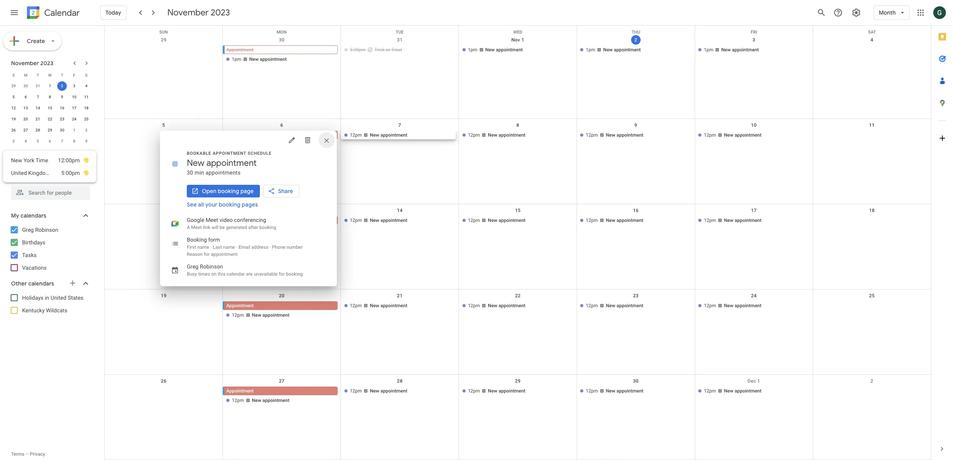 Task type: describe. For each thing, give the bounding box(es) containing it.
october 30 element
[[21, 81, 30, 91]]

2, today element
[[57, 81, 67, 91]]

will
[[212, 225, 219, 230]]

10 element
[[70, 92, 79, 102]]

this
[[218, 272, 226, 277]]

1 horizontal spatial 20
[[279, 293, 285, 299]]

2 s from the left
[[85, 73, 88, 77]]

december 5 element
[[33, 137, 43, 146]]

address
[[252, 245, 269, 250]]

main drawer image
[[9, 8, 19, 17]]

other
[[11, 280, 27, 287]]

new appointment heading
[[187, 158, 257, 169]]

3 for 1
[[73, 84, 75, 88]]

today
[[106, 9, 121, 16]]

calendar heading
[[43, 7, 80, 18]]

nov 1
[[512, 37, 525, 43]]

birthdays
[[22, 240, 45, 246]]

1 vertical spatial 18
[[870, 208, 875, 213]]

greg for greg robinson busy times on this calendar are unavailable for booking
[[187, 264, 199, 270]]

sat
[[869, 30, 877, 35]]

share
[[278, 188, 293, 195]]

form
[[208, 237, 220, 243]]

12:00pm
[[58, 157, 80, 164]]

robinson for greg robinson
[[35, 227, 58, 233]]

1 horizontal spatial 22
[[515, 293, 521, 299]]

13
[[23, 106, 28, 110]]

w
[[48, 73, 52, 77]]

21 inside row group
[[36, 117, 40, 121]]

2 cell
[[56, 81, 68, 92]]

delete appointment schedule image
[[304, 136, 312, 144]]

december 4 element
[[21, 137, 30, 146]]

create button
[[3, 32, 62, 51]]

december 7 element
[[57, 137, 67, 146]]

number
[[287, 245, 303, 250]]

30 min appointments
[[187, 170, 241, 176]]

be
[[220, 225, 225, 230]]

appointment for 28
[[226, 389, 254, 394]]

wildcats
[[46, 308, 67, 314]]

privacy link
[[30, 452, 45, 457]]

all
[[198, 201, 204, 208]]

Search for people text field
[[16, 186, 85, 200]]

29 element
[[45, 126, 55, 135]]

30 for october 30 element
[[23, 84, 28, 88]]

17 element
[[70, 104, 79, 113]]

3 inside the december 3 element
[[12, 139, 15, 143]]

page
[[241, 188, 254, 195]]

dec
[[748, 379, 757, 384]]

for inside greg robinson busy times on this calendar are unavailable for booking
[[279, 272, 285, 277]]

holidays
[[22, 295, 43, 301]]

last
[[213, 245, 222, 250]]

20 inside row group
[[23, 117, 28, 121]]

28 for dec 1
[[397, 379, 403, 384]]

google
[[187, 217, 204, 223]]

31 for 1
[[36, 84, 40, 88]]

bookable appointment schedule
[[187, 151, 272, 156]]

1 horizontal spatial 23
[[634, 293, 639, 299]]

new inside list item
[[11, 157, 22, 164]]

on
[[211, 272, 217, 277]]

1 · from the left
[[211, 245, 212, 250]]

appointment for 14
[[226, 218, 254, 223]]

1 horizontal spatial 19
[[161, 293, 167, 299]]

united kingdom time 5:00pm
[[11, 170, 80, 176]]

holidays in united states
[[22, 295, 84, 301]]

12
[[11, 106, 16, 110]]

30 for the '30' element
[[60, 128, 64, 132]]

terms link
[[11, 452, 24, 457]]

in
[[45, 295, 49, 301]]

kentucky wildcats
[[22, 308, 67, 314]]

open
[[202, 188, 217, 195]]

min
[[195, 170, 204, 176]]

6 inside row
[[49, 139, 51, 143]]

–
[[26, 452, 29, 457]]

1 name from the left
[[198, 245, 209, 250]]

28 for 1
[[36, 128, 40, 132]]

m
[[24, 73, 27, 77]]

row group containing 29
[[8, 81, 92, 147]]

october 31 element
[[33, 81, 43, 91]]

27 for 1
[[23, 128, 28, 132]]

pages
[[242, 201, 258, 208]]

appointment for 21
[[226, 303, 254, 309]]

are
[[246, 272, 253, 277]]

5:00pm
[[61, 170, 80, 176]]

new appointment button
[[223, 140, 338, 149]]

26 for dec 1
[[161, 379, 167, 384]]

1 horizontal spatial meet
[[206, 217, 218, 223]]

1 horizontal spatial november 2023
[[167, 7, 230, 18]]

15 element
[[45, 104, 55, 113]]

fri
[[751, 30, 758, 35]]

0 vertical spatial 2023
[[211, 7, 230, 18]]

24 element
[[70, 115, 79, 124]]

greg robinson
[[22, 227, 58, 233]]

18 element
[[82, 104, 91, 113]]

bookable
[[187, 151, 211, 156]]

thu
[[632, 30, 641, 35]]

18 inside 18 element
[[84, 106, 89, 110]]

31 for nov 1
[[397, 37, 403, 43]]

4 for 1
[[85, 84, 88, 88]]

my calendars list
[[2, 224, 98, 274]]

12 element
[[9, 104, 18, 113]]

1 vertical spatial november 2023
[[11, 60, 53, 67]]

10 for november 2023
[[72, 95, 77, 99]]

time for kingdom
[[52, 170, 64, 176]]

9 for sun
[[635, 123, 638, 128]]

november 2023 grid
[[8, 70, 92, 147]]

26 for 1
[[11, 128, 16, 132]]

sun
[[159, 30, 168, 35]]

appointment button for 28
[[224, 387, 338, 396]]

appointment inside button
[[263, 142, 290, 147]]

1 vertical spatial 21
[[397, 293, 403, 299]]

mon
[[277, 30, 287, 35]]

for inside booking form first name · last name · email address · phone number reason for appointment
[[204, 252, 210, 257]]

terms – privacy
[[11, 452, 45, 457]]

23 inside 23 element
[[60, 117, 64, 121]]

december 3 element
[[9, 137, 18, 146]]

privacy
[[30, 452, 45, 457]]

settings menu image
[[852, 8, 862, 17]]

link
[[203, 225, 210, 230]]

phone
[[272, 245, 286, 250]]

see
[[187, 201, 197, 208]]

tue
[[396, 30, 404, 35]]

2 inside cell
[[61, 84, 63, 88]]

f
[[73, 73, 75, 77]]

6 for sun
[[281, 123, 283, 128]]

dec 1
[[748, 379, 761, 384]]

25 element
[[82, 115, 91, 124]]

22 inside row group
[[48, 117, 52, 121]]

december 2 element
[[82, 126, 91, 135]]

other calendars
[[11, 280, 54, 287]]

26 element
[[9, 126, 18, 135]]

booking
[[187, 237, 207, 243]]

generated
[[226, 225, 247, 230]]

appointments
[[206, 170, 241, 176]]

1 horizontal spatial november
[[167, 7, 209, 18]]

new inside button
[[252, 142, 261, 147]]

booking inside greg robinson busy times on this calendar are unavailable for booking
[[286, 272, 303, 277]]

google meet video conferencing a meet link will be generated after booking
[[187, 217, 276, 230]]

14 element
[[33, 104, 43, 113]]

times
[[198, 272, 210, 277]]

21 element
[[33, 115, 43, 124]]

4 for nov 1
[[871, 37, 874, 43]]

december 8 element
[[70, 137, 79, 146]]

calendar
[[227, 272, 245, 277]]

month
[[880, 9, 896, 16]]

1 horizontal spatial 16
[[634, 208, 639, 213]]

wed
[[514, 30, 523, 35]]



Task type: locate. For each thing, give the bounding box(es) containing it.
row group
[[8, 81, 92, 147]]

grid containing 29
[[104, 26, 932, 460]]

16 element
[[57, 104, 67, 113]]

united right the in
[[51, 295, 66, 301]]

6 for november 2023
[[25, 95, 27, 99]]

22 element
[[45, 115, 55, 124]]

12pm
[[350, 132, 362, 138], [468, 132, 480, 138], [586, 132, 598, 138], [705, 132, 717, 138], [350, 218, 362, 223], [468, 218, 480, 223], [586, 218, 598, 223], [705, 218, 717, 223], [232, 227, 244, 233], [350, 303, 362, 309], [468, 303, 480, 309], [586, 303, 598, 309], [705, 303, 717, 309], [232, 313, 244, 318], [350, 389, 362, 394], [468, 389, 480, 394], [586, 389, 598, 394], [705, 389, 717, 394], [232, 398, 244, 404]]

2 vertical spatial 8
[[73, 139, 75, 143]]

0 horizontal spatial november
[[11, 60, 39, 67]]

30 element
[[57, 126, 67, 135]]

0 vertical spatial 15
[[48, 106, 52, 110]]

nov
[[512, 37, 521, 43]]

list item up the united kingdom time 5:00pm
[[11, 154, 89, 167]]

november up m
[[11, 60, 39, 67]]

greg inside my calendars 'list'
[[22, 227, 34, 233]]

0 vertical spatial 3
[[753, 37, 756, 43]]

31 down tue
[[397, 37, 403, 43]]

t up october 31 element
[[37, 73, 39, 77]]

name down booking at the bottom left of page
[[198, 245, 209, 250]]

21
[[36, 117, 40, 121], [397, 293, 403, 299]]

vacations
[[22, 265, 47, 271]]

1 vertical spatial for
[[279, 272, 285, 277]]

terms
[[11, 452, 24, 457]]

2 horizontal spatial 7
[[399, 123, 401, 128]]

2 list item from the top
[[11, 167, 89, 179]]

3 down 26 element
[[12, 139, 15, 143]]

kentucky
[[22, 308, 45, 314]]

greg up "busy"
[[187, 264, 199, 270]]

16
[[60, 106, 64, 110], [634, 208, 639, 213]]

1 vertical spatial 31
[[36, 84, 40, 88]]

1 horizontal spatial 8
[[73, 139, 75, 143]]

7
[[37, 95, 39, 99], [399, 123, 401, 128], [61, 139, 63, 143]]

4 up 11 element
[[85, 84, 88, 88]]

calendar element
[[25, 5, 80, 22]]

1 down 24 element
[[73, 128, 75, 132]]

0 horizontal spatial 6
[[25, 95, 27, 99]]

0 horizontal spatial 17
[[72, 106, 77, 110]]

row
[[105, 26, 932, 35], [105, 34, 932, 119], [8, 70, 92, 81], [8, 81, 92, 92], [8, 92, 92, 103], [8, 103, 92, 114], [8, 114, 92, 125], [105, 119, 932, 204], [8, 125, 92, 136], [8, 136, 92, 147], [105, 204, 932, 290], [105, 290, 932, 375], [105, 375, 932, 460]]

2 vertical spatial 4
[[25, 139, 27, 143]]

0 vertical spatial 4
[[871, 37, 874, 43]]

list item
[[11, 154, 89, 167], [11, 167, 89, 179]]

tasks
[[22, 252, 37, 259]]

0 vertical spatial november 2023
[[167, 7, 230, 18]]

appointment button inside row
[[224, 216, 338, 225]]

0 vertical spatial 26
[[11, 128, 16, 132]]

1 vertical spatial robinson
[[200, 264, 223, 270]]

united inside list item
[[11, 170, 27, 176]]

1 vertical spatial 2023
[[40, 60, 53, 67]]

25 inside grid
[[870, 293, 875, 299]]

0 vertical spatial 9
[[61, 95, 63, 99]]

or
[[386, 47, 391, 53]]

1 vertical spatial 16
[[634, 208, 639, 213]]

7 for november 2023
[[37, 95, 39, 99]]

booking up see all your booking pages link
[[218, 188, 239, 195]]

6
[[25, 95, 27, 99], [281, 123, 283, 128], [49, 139, 51, 143]]

0 vertical spatial calendars
[[21, 212, 46, 219]]

0 horizontal spatial name
[[198, 245, 209, 250]]

0 horizontal spatial 5
[[12, 95, 15, 99]]

1 horizontal spatial 18
[[870, 208, 875, 213]]

17
[[72, 106, 77, 110], [752, 208, 757, 213]]

trick or treat
[[375, 47, 402, 53]]

5 for sun
[[162, 123, 165, 128]]

after
[[248, 225, 258, 230]]

appointment inside booking form first name · last name · email address · phone number reason for appointment
[[211, 252, 238, 257]]

row containing s
[[8, 70, 92, 81]]

new appointment inside button
[[252, 142, 290, 147]]

16 inside row group
[[60, 106, 64, 110]]

2 vertical spatial 6
[[49, 139, 51, 143]]

new appointment cell
[[223, 131, 341, 150]]

0 vertical spatial 27
[[23, 128, 28, 132]]

1 horizontal spatial 2023
[[211, 7, 230, 18]]

10 for sun
[[752, 123, 757, 128]]

1 right nov
[[522, 37, 525, 43]]

4 appointment from the top
[[226, 389, 254, 394]]

1 vertical spatial 3
[[73, 84, 75, 88]]

25 inside row group
[[84, 117, 89, 121]]

greg robinson busy times on this calendar are unavailable for booking
[[187, 264, 303, 277]]

4 down 27 element on the top left of page
[[25, 139, 27, 143]]

unavailable
[[254, 272, 278, 277]]

other calendars list
[[2, 292, 98, 317]]

other calendars button
[[2, 277, 98, 290]]

None search field
[[0, 183, 98, 200]]

0 vertical spatial 5
[[12, 95, 15, 99]]

1 list item from the top
[[11, 154, 89, 167]]

0 horizontal spatial 19
[[11, 117, 16, 121]]

20 element
[[21, 115, 30, 124]]

conferencing
[[234, 217, 266, 223]]

19 inside november 2023 "grid"
[[11, 117, 16, 121]]

appointment button for 14
[[224, 216, 338, 225]]

0 vertical spatial robinson
[[35, 227, 58, 233]]

29
[[161, 37, 167, 43], [11, 84, 16, 88], [48, 128, 52, 132], [515, 379, 521, 384]]

booking right after
[[260, 225, 276, 230]]

1 horizontal spatial 26
[[161, 379, 167, 384]]

meet up will
[[206, 217, 218, 223]]

6 up new appointment cell at top left
[[281, 123, 283, 128]]

1 vertical spatial 11
[[870, 123, 875, 128]]

6 down october 30 element
[[25, 95, 27, 99]]

29 inside "element"
[[11, 84, 16, 88]]

3 · from the left
[[270, 245, 271, 250]]

states
[[68, 295, 84, 301]]

my calendars
[[11, 212, 46, 219]]

list item containing new york time
[[11, 154, 89, 167]]

november up 'sun'
[[167, 7, 209, 18]]

december 1 element
[[70, 126, 79, 135]]

2 horizontal spatial 6
[[281, 123, 283, 128]]

list item containing united kingdom time
[[11, 167, 89, 179]]

· left email
[[236, 245, 238, 250]]

1 horizontal spatial robinson
[[200, 264, 223, 270]]

10
[[72, 95, 77, 99], [752, 123, 757, 128]]

20
[[23, 117, 28, 121], [279, 293, 285, 299]]

27 inside row group
[[23, 128, 28, 132]]

1 horizontal spatial 11
[[870, 123, 875, 128]]

24 inside row group
[[72, 117, 77, 121]]

booking inside google meet video conferencing a meet link will be generated after booking
[[260, 225, 276, 230]]

31 inside row group
[[36, 84, 40, 88]]

october 29 element
[[9, 81, 18, 91]]

1 vertical spatial united
[[51, 295, 66, 301]]

time up kingdom
[[36, 157, 48, 164]]

4 appointment button from the top
[[224, 387, 338, 396]]

11 inside 11 element
[[84, 95, 89, 99]]

5
[[12, 95, 15, 99], [162, 123, 165, 128], [37, 139, 39, 143]]

t up 2 cell
[[61, 73, 63, 77]]

greg for greg robinson
[[22, 227, 34, 233]]

3 appointment button from the top
[[224, 302, 338, 310]]

1 horizontal spatial 15
[[515, 208, 521, 213]]

0 horizontal spatial meet
[[191, 225, 202, 230]]

5:30pm
[[350, 47, 366, 53]]

schedule
[[248, 151, 272, 156]]

9 inside row
[[85, 139, 88, 143]]

2 appointment button from the top
[[224, 216, 338, 225]]

0 vertical spatial 10
[[72, 95, 77, 99]]

28 inside row group
[[36, 128, 40, 132]]

greg inside greg robinson busy times on this calendar are unavailable for booking
[[187, 264, 199, 270]]

0 horizontal spatial 28
[[36, 128, 40, 132]]

first
[[187, 245, 196, 250]]

10 inside 'element'
[[72, 95, 77, 99]]

1 horizontal spatial 14
[[397, 208, 403, 213]]

24
[[72, 117, 77, 121], [752, 293, 757, 299]]

17 inside row group
[[72, 106, 77, 110]]

1 vertical spatial november
[[11, 60, 39, 67]]

row containing 3
[[8, 136, 92, 147]]

2 name from the left
[[223, 245, 235, 250]]

booking form first name · last name · email address · phone number reason for appointment
[[187, 237, 303, 257]]

30
[[279, 37, 285, 43], [23, 84, 28, 88], [60, 128, 64, 132], [187, 170, 193, 176], [634, 379, 639, 384]]

15
[[48, 106, 52, 110], [515, 208, 521, 213]]

2 · from the left
[[236, 245, 238, 250]]

24 inside grid
[[752, 293, 757, 299]]

0 vertical spatial meet
[[206, 217, 218, 223]]

1 horizontal spatial for
[[279, 272, 285, 277]]

york
[[23, 157, 34, 164]]

booking down open booking page
[[219, 201, 241, 208]]

31 right october 30 element
[[36, 84, 40, 88]]

appointment inside row
[[226, 218, 254, 223]]

s up october 29 "element"
[[12, 73, 15, 77]]

meet down google at the top of the page
[[191, 225, 202, 230]]

calendar
[[44, 7, 80, 18]]

my
[[11, 212, 19, 219]]

· left phone
[[270, 245, 271, 250]]

23 element
[[57, 115, 67, 124]]

open booking page
[[202, 188, 254, 195]]

2 t from the left
[[61, 73, 63, 77]]

22
[[48, 117, 52, 121], [515, 293, 521, 299]]

26 inside grid
[[161, 379, 167, 384]]

calendars up the in
[[28, 280, 54, 287]]

1 down w on the left of the page
[[49, 84, 51, 88]]

0 vertical spatial for
[[204, 252, 210, 257]]

booking down number
[[286, 272, 303, 277]]

11 element
[[82, 92, 91, 102]]

november 2023
[[167, 7, 230, 18], [11, 60, 53, 67]]

18
[[84, 106, 89, 110], [870, 208, 875, 213]]

t
[[37, 73, 39, 77], [61, 73, 63, 77]]

1 horizontal spatial 17
[[752, 208, 757, 213]]

united inside other calendars 'list'
[[51, 295, 66, 301]]

0 vertical spatial 20
[[23, 117, 28, 121]]

1 vertical spatial greg
[[187, 264, 199, 270]]

0 horizontal spatial 31
[[36, 84, 40, 88]]

appointment button for 21
[[224, 302, 338, 310]]

1 inside december 1 element
[[73, 128, 75, 132]]

9
[[61, 95, 63, 99], [635, 123, 638, 128], [85, 139, 88, 143]]

19
[[11, 117, 16, 121], [161, 293, 167, 299]]

robinson up 'on'
[[200, 264, 223, 270]]

1pm
[[468, 47, 478, 53], [586, 47, 596, 53], [705, 47, 714, 53], [232, 57, 241, 62]]

row containing 14
[[105, 204, 932, 290]]

calendars up greg robinson
[[21, 212, 46, 219]]

0 vertical spatial november
[[167, 7, 209, 18]]

appointment
[[496, 47, 523, 53], [614, 47, 641, 53], [733, 47, 759, 53], [260, 57, 287, 62], [381, 132, 408, 138], [499, 132, 526, 138], [617, 132, 644, 138], [735, 132, 762, 138], [263, 142, 290, 147], [213, 151, 246, 156], [207, 158, 257, 169], [381, 218, 408, 223], [499, 218, 526, 223], [617, 218, 644, 223], [735, 218, 762, 223], [263, 227, 290, 233], [211, 252, 238, 257], [381, 303, 408, 309], [499, 303, 526, 309], [617, 303, 644, 309], [735, 303, 762, 309], [263, 313, 290, 318], [381, 389, 408, 394], [499, 389, 526, 394], [617, 389, 644, 394], [735, 389, 762, 394], [263, 398, 290, 404]]

greg up birthdays
[[22, 227, 34, 233]]

1 vertical spatial 9
[[635, 123, 638, 128]]

for
[[204, 252, 210, 257], [279, 272, 285, 277]]

video
[[220, 217, 233, 223]]

1 vertical spatial 22
[[515, 293, 521, 299]]

0 horizontal spatial 3
[[12, 139, 15, 143]]

robinson for greg robinson busy times on this calendar are unavailable for booking
[[200, 264, 223, 270]]

s
[[12, 73, 15, 77], [85, 73, 88, 77]]

0 horizontal spatial 23
[[60, 117, 64, 121]]

0 vertical spatial time
[[36, 157, 48, 164]]

december 9 element
[[82, 137, 91, 146]]

1 vertical spatial 15
[[515, 208, 521, 213]]

for right 'unavailable' at left
[[279, 272, 285, 277]]

27 element
[[21, 126, 30, 135]]

0 vertical spatial 28
[[36, 128, 40, 132]]

s right f
[[85, 73, 88, 77]]

26 inside row group
[[11, 128, 16, 132]]

2 horizontal spatial 5
[[162, 123, 165, 128]]

list containing new york time
[[3, 151, 96, 183]]

28 element
[[33, 126, 43, 135]]

2 appointment from the top
[[226, 218, 254, 223]]

0 vertical spatial 31
[[397, 37, 403, 43]]

tab list
[[932, 26, 954, 438]]

13 element
[[21, 104, 30, 113]]

25
[[84, 117, 89, 121], [870, 293, 875, 299]]

1 t from the left
[[37, 73, 39, 77]]

busy
[[187, 272, 197, 277]]

email
[[239, 245, 250, 250]]

1 vertical spatial 8
[[517, 123, 520, 128]]

11
[[84, 95, 89, 99], [870, 123, 875, 128]]

1 horizontal spatial 4
[[85, 84, 88, 88]]

united down york
[[11, 170, 27, 176]]

for right reason
[[204, 252, 210, 257]]

grid
[[104, 26, 932, 460]]

calendars for other calendars
[[28, 280, 54, 287]]

27
[[23, 128, 28, 132], [279, 379, 285, 384]]

appointment
[[226, 47, 254, 53], [226, 218, 254, 223], [226, 303, 254, 309], [226, 389, 254, 394]]

1 s from the left
[[12, 73, 15, 77]]

cell
[[105, 45, 223, 64], [223, 45, 341, 64], [105, 131, 223, 150], [814, 131, 932, 150], [105, 216, 223, 235], [223, 216, 341, 235], [105, 302, 223, 321], [223, 302, 341, 321], [814, 302, 932, 321], [105, 387, 223, 406], [223, 387, 341, 406], [814, 387, 932, 406]]

1 vertical spatial 5
[[162, 123, 165, 128]]

8 for november 2023
[[49, 95, 51, 99]]

0 horizontal spatial 25
[[84, 117, 89, 121]]

0 horizontal spatial november 2023
[[11, 60, 53, 67]]

30 for 30 min appointments
[[187, 170, 193, 176]]

your
[[206, 201, 218, 208]]

14 inside row group
[[36, 106, 40, 110]]

0 vertical spatial 8
[[49, 95, 51, 99]]

1 vertical spatial calendars
[[28, 280, 54, 287]]

3 appointment from the top
[[226, 303, 254, 309]]

11 inside grid
[[870, 123, 875, 128]]

4 inside row
[[25, 139, 27, 143]]

19 element
[[9, 115, 18, 124]]

2 horizontal spatial 3
[[753, 37, 756, 43]]

3 for nov 1
[[753, 37, 756, 43]]

time for york
[[36, 157, 48, 164]]

· left the last at the bottom left
[[211, 245, 212, 250]]

8 inside december 8 element
[[73, 139, 75, 143]]

1 horizontal spatial s
[[85, 73, 88, 77]]

2 vertical spatial 7
[[61, 139, 63, 143]]

see all your booking pages
[[187, 201, 258, 208]]

0 horizontal spatial robinson
[[35, 227, 58, 233]]

27 for dec 1
[[279, 379, 285, 384]]

kingdom
[[28, 170, 50, 176]]

2 horizontal spatial 9
[[635, 123, 638, 128]]

calendars for my calendars
[[21, 212, 46, 219]]

7 for sun
[[399, 123, 401, 128]]

1 horizontal spatial name
[[223, 245, 235, 250]]

today button
[[100, 3, 126, 22]]

0 vertical spatial 17
[[72, 106, 77, 110]]

4 down sat
[[871, 37, 874, 43]]

11 for sun
[[870, 123, 875, 128]]

0 vertical spatial 21
[[36, 117, 40, 121]]

8 for sun
[[517, 123, 520, 128]]

2 vertical spatial 5
[[37, 139, 39, 143]]

row containing sun
[[105, 26, 932, 35]]

9 for november 2023
[[61, 95, 63, 99]]

5 for november 2023
[[12, 95, 15, 99]]

1 vertical spatial 6
[[281, 123, 283, 128]]

month button
[[874, 3, 910, 22]]

time
[[36, 157, 48, 164], [52, 170, 64, 176]]

new york time
[[11, 157, 48, 164]]

0 horizontal spatial 2023
[[40, 60, 53, 67]]

share button
[[263, 185, 300, 198]]

my calendars button
[[2, 209, 98, 222]]

1 appointment button from the top
[[224, 45, 338, 54]]

1 vertical spatial 7
[[399, 123, 401, 128]]

2 vertical spatial 9
[[85, 139, 88, 143]]

0 vertical spatial 18
[[84, 106, 89, 110]]

1 appointment from the top
[[226, 47, 254, 53]]

row containing 12
[[8, 103, 92, 114]]

0 vertical spatial united
[[11, 170, 27, 176]]

1 horizontal spatial 27
[[279, 379, 285, 384]]

calendars
[[21, 212, 46, 219], [28, 280, 54, 287]]

2
[[635, 37, 638, 43], [61, 84, 63, 88], [85, 128, 88, 132], [871, 379, 874, 384]]

0 horizontal spatial 26
[[11, 128, 16, 132]]

1 vertical spatial meet
[[191, 225, 202, 230]]

reason
[[187, 252, 203, 257]]

a
[[187, 225, 190, 230]]

new appointment
[[486, 47, 523, 53], [604, 47, 641, 53], [722, 47, 759, 53], [249, 57, 287, 62], [370, 132, 408, 138], [488, 132, 526, 138], [606, 132, 644, 138], [725, 132, 762, 138], [252, 142, 290, 147], [187, 158, 257, 169], [370, 218, 408, 223], [488, 218, 526, 223], [606, 218, 644, 223], [725, 218, 762, 223], [252, 227, 290, 233], [370, 303, 408, 309], [488, 303, 526, 309], [606, 303, 644, 309], [725, 303, 762, 309], [252, 313, 290, 318], [370, 389, 408, 394], [488, 389, 526, 394], [606, 389, 644, 394], [725, 389, 762, 394], [252, 398, 290, 404]]

0 horizontal spatial 24
[[72, 117, 77, 121]]

name right the last at the bottom left
[[223, 245, 235, 250]]

26
[[11, 128, 16, 132], [161, 379, 167, 384]]

1 vertical spatial 24
[[752, 293, 757, 299]]

·
[[211, 245, 212, 250], [236, 245, 238, 250], [270, 245, 271, 250]]

11 for november 2023
[[84, 95, 89, 99]]

1 vertical spatial 25
[[870, 293, 875, 299]]

1 horizontal spatial 28
[[397, 379, 403, 384]]

0 horizontal spatial 20
[[23, 117, 28, 121]]

list item up search for people text box
[[11, 167, 89, 179]]

list
[[3, 151, 96, 183]]

3 down fri
[[753, 37, 756, 43]]

1 right "dec"
[[758, 379, 761, 384]]

add other calendars image
[[69, 279, 77, 287]]

0 vertical spatial greg
[[22, 227, 34, 233]]

time down 12:00pm in the top left of the page
[[52, 170, 64, 176]]

0 vertical spatial 23
[[60, 117, 64, 121]]

see all your booking pages link
[[187, 201, 258, 208]]

0 vertical spatial 16
[[60, 106, 64, 110]]

1 horizontal spatial ·
[[236, 245, 238, 250]]

3 down f
[[73, 84, 75, 88]]

0 vertical spatial 14
[[36, 106, 40, 110]]

15 inside 15 element
[[48, 106, 52, 110]]

december 6 element
[[45, 137, 55, 146]]

robinson inside greg robinson busy times on this calendar are unavailable for booking
[[200, 264, 223, 270]]

create
[[27, 38, 45, 45]]

trick
[[375, 47, 385, 53]]

united
[[11, 170, 27, 176], [51, 295, 66, 301]]

8 inside grid
[[517, 123, 520, 128]]

robinson inside my calendars 'list'
[[35, 227, 58, 233]]

robinson down my calendars dropdown button
[[35, 227, 58, 233]]

1 vertical spatial 19
[[161, 293, 167, 299]]

6 down 29 element
[[49, 139, 51, 143]]



Task type: vqa. For each thing, say whether or not it's contained in the screenshot.


